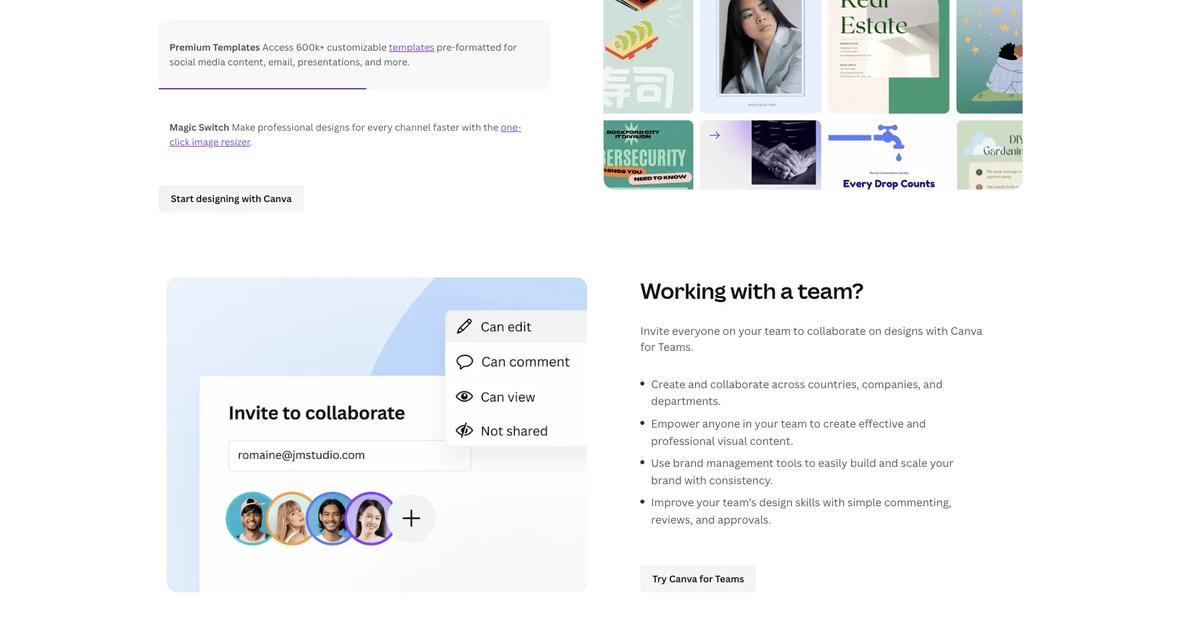 Task type: locate. For each thing, give the bounding box(es) containing it.
content.
[[750, 433, 794, 448]]

consistency.
[[709, 473, 773, 488]]

one-
[[501, 121, 521, 133]]

and inside empower anyone in your team to create effective and professional visual content.
[[907, 416, 926, 431]]

0 vertical spatial collaborate
[[807, 323, 866, 338]]

with up improve
[[685, 473, 707, 488]]

canva
[[951, 323, 983, 338]]

1 horizontal spatial for
[[504, 41, 517, 53]]

0 vertical spatial designs
[[316, 121, 350, 133]]

to inside invite everyone on your team to collaborate on designs with canva for teams.
[[794, 323, 805, 338]]

your up content.
[[755, 416, 779, 431]]

switch
[[199, 121, 229, 133]]

build
[[850, 456, 877, 471]]

templates
[[213, 41, 260, 53]]

empower anyone in your team to create effective and professional visual content.
[[651, 416, 926, 448]]

create and collaborate across countries, companies, and departments.
[[651, 377, 943, 409]]

2 vertical spatial for
[[641, 339, 656, 354]]

and inside the pre-formatted for social media content, email, presentations, and more.
[[365, 55, 382, 68]]

improve your team's design skills with simple commenting, reviews, and approvals.
[[651, 495, 952, 527]]

to
[[794, 323, 805, 338], [810, 416, 821, 431], [805, 456, 816, 471]]

and right reviews,
[[696, 512, 715, 527]]

tools
[[776, 456, 802, 471]]

0 vertical spatial professional
[[258, 121, 313, 133]]

and down customizable on the left top of page
[[365, 55, 382, 68]]

1 vertical spatial collaborate
[[710, 377, 769, 392]]

designs up companies,
[[885, 323, 924, 338]]

with
[[462, 121, 481, 133], [731, 276, 776, 305], [926, 323, 948, 338], [685, 473, 707, 488], [823, 495, 845, 510]]

0 horizontal spatial on
[[723, 323, 736, 338]]

1 horizontal spatial collaborate
[[807, 323, 866, 338]]

presentations,
[[298, 55, 362, 68]]

your left team's
[[697, 495, 720, 510]]

2 vertical spatial to
[[805, 456, 816, 471]]

for
[[504, 41, 517, 53], [352, 121, 365, 133], [641, 339, 656, 354]]

collaborate up in
[[710, 377, 769, 392]]

with inside invite everyone on your team to collaborate on designs with canva for teams.
[[926, 323, 948, 338]]

designs
[[316, 121, 350, 133], [885, 323, 924, 338]]

invite
[[641, 323, 670, 338]]

reviews,
[[651, 512, 693, 527]]

team inside invite everyone on your team to collaborate on designs with canva for teams.
[[765, 323, 791, 338]]

0 horizontal spatial for
[[352, 121, 365, 133]]

your inside use brand management tools to easily build and scale your brand with consistency.
[[930, 456, 954, 471]]

your down working with a team? at the right of page
[[739, 323, 762, 338]]

collaborate
[[807, 323, 866, 338], [710, 377, 769, 392]]

brand down use
[[651, 473, 682, 488]]

professional right make on the top of page
[[258, 121, 313, 133]]

to right the tools
[[805, 456, 816, 471]]

on up companies,
[[869, 323, 882, 338]]

and right build
[[879, 456, 899, 471]]

and inside improve your team's design skills with simple commenting, reviews, and approvals.
[[696, 512, 715, 527]]

your
[[739, 323, 762, 338], [755, 416, 779, 431], [930, 456, 954, 471], [697, 495, 720, 510]]

departments.
[[651, 394, 721, 409]]

channel
[[395, 121, 431, 133]]

premium
[[169, 41, 211, 53]]

companies,
[[862, 377, 921, 392]]

pre-formatted for social media content, email, presentations, and more.
[[169, 41, 517, 68]]

professional down empower
[[651, 433, 715, 448]]

team
[[765, 323, 791, 338], [781, 416, 807, 431]]

customizable
[[327, 41, 387, 53]]

ui - invite to collaborate (2) image
[[167, 277, 587, 593]]

0 horizontal spatial collaborate
[[710, 377, 769, 392]]

1 vertical spatial professional
[[651, 433, 715, 448]]

collaborate down team?
[[807, 323, 866, 338]]

1 horizontal spatial on
[[869, 323, 882, 338]]

and right effective
[[907, 416, 926, 431]]

and
[[365, 55, 382, 68], [688, 377, 708, 392], [924, 377, 943, 392], [907, 416, 926, 431], [879, 456, 899, 471], [696, 512, 715, 527]]

with left a
[[731, 276, 776, 305]]

2 horizontal spatial for
[[641, 339, 656, 354]]

commenting,
[[884, 495, 952, 510]]

to left create
[[810, 416, 821, 431]]

1 vertical spatial for
[[352, 121, 365, 133]]

designs inside invite everyone on your team to collaborate on designs with canva for teams.
[[885, 323, 924, 338]]

1 horizontal spatial designs
[[885, 323, 924, 338]]

for left every
[[352, 121, 365, 133]]

team down a
[[765, 323, 791, 338]]

professional
[[258, 121, 313, 133], [651, 433, 715, 448]]

for right 'formatted' at the left of page
[[504, 41, 517, 53]]

0 vertical spatial to
[[794, 323, 805, 338]]

1 vertical spatial designs
[[885, 323, 924, 338]]

click
[[169, 135, 190, 148]]

create
[[651, 377, 686, 392]]

to down team?
[[794, 323, 805, 338]]

the
[[484, 121, 499, 133]]

with left "the"
[[462, 121, 481, 133]]

on right everyone
[[723, 323, 736, 338]]

team up content.
[[781, 416, 807, 431]]

one- click image resizer
[[169, 121, 521, 148]]

templates link
[[389, 41, 435, 53]]

skills
[[796, 495, 820, 510]]

with left canva
[[926, 323, 948, 338]]

1 vertical spatial to
[[810, 416, 821, 431]]

team inside empower anyone in your team to create effective and professional visual content.
[[781, 416, 807, 431]]

simple
[[848, 495, 882, 510]]

on
[[723, 323, 736, 338], [869, 323, 882, 338]]

for down invite
[[641, 339, 656, 354]]

to inside empower anyone in your team to create effective and professional visual content.
[[810, 416, 821, 431]]

management
[[707, 456, 774, 471]]

your right the scale
[[930, 456, 954, 471]]

formatted
[[456, 41, 502, 53]]

and right companies,
[[924, 377, 943, 392]]

working with a team?
[[641, 276, 864, 305]]

0 vertical spatial for
[[504, 41, 517, 53]]

for inside the pre-formatted for social media content, email, presentations, and more.
[[504, 41, 517, 53]]

with right skills
[[823, 495, 845, 510]]

visual
[[718, 433, 747, 448]]

ui - pro templates (3) image
[[603, 0, 1024, 190]]

social
[[169, 55, 196, 68]]

0 vertical spatial team
[[765, 323, 791, 338]]

1 vertical spatial team
[[781, 416, 807, 431]]

brand
[[673, 456, 704, 471], [651, 473, 682, 488]]

brand right use
[[673, 456, 704, 471]]

designs left every
[[316, 121, 350, 133]]

1 horizontal spatial professional
[[651, 433, 715, 448]]



Task type: vqa. For each thing, say whether or not it's contained in the screenshot.
'You'
no



Task type: describe. For each thing, give the bounding box(es) containing it.
team?
[[798, 276, 864, 305]]

scale
[[901, 456, 928, 471]]

use brand management tools to easily build and scale your brand with consistency.
[[651, 456, 954, 488]]

use
[[651, 456, 671, 471]]

0 vertical spatial brand
[[673, 456, 704, 471]]

anyone
[[703, 416, 740, 431]]

team for collaborate
[[765, 323, 791, 338]]

with inside use brand management tools to easily build and scale your brand with consistency.
[[685, 473, 707, 488]]

pre-
[[437, 41, 456, 53]]

team for create
[[781, 416, 807, 431]]

600k+
[[296, 41, 325, 53]]

create
[[824, 416, 856, 431]]

everyone
[[672, 323, 720, 338]]

image
[[192, 135, 219, 148]]

in
[[743, 416, 752, 431]]

to for create
[[810, 416, 821, 431]]

2 on from the left
[[869, 323, 882, 338]]

empower
[[651, 416, 700, 431]]

magic switch make professional designs for every channel faster with the
[[169, 121, 501, 133]]

your inside invite everyone on your team to collaborate on designs with canva for teams.
[[739, 323, 762, 338]]

collaborate inside create and collaborate across countries, companies, and departments.
[[710, 377, 769, 392]]

content,
[[228, 55, 266, 68]]

effective
[[859, 416, 904, 431]]

working
[[641, 276, 726, 305]]

collaborate inside invite everyone on your team to collaborate on designs with canva for teams.
[[807, 323, 866, 338]]

email,
[[268, 55, 295, 68]]

access
[[262, 41, 294, 53]]

media
[[198, 55, 225, 68]]

easily
[[818, 456, 848, 471]]

.
[[250, 135, 252, 148]]

1 vertical spatial brand
[[651, 473, 682, 488]]

and inside use brand management tools to easily build and scale your brand with consistency.
[[879, 456, 899, 471]]

premium templates access 600k+ customizable templates
[[169, 41, 435, 53]]

a
[[781, 276, 793, 305]]

0 horizontal spatial professional
[[258, 121, 313, 133]]

to inside use brand management tools to easily build and scale your brand with consistency.
[[805, 456, 816, 471]]

for inside invite everyone on your team to collaborate on designs with canva for teams.
[[641, 339, 656, 354]]

approvals.
[[718, 512, 771, 527]]

your inside empower anyone in your team to create effective and professional visual content.
[[755, 416, 779, 431]]

templates
[[389, 41, 435, 53]]

across
[[772, 377, 805, 392]]

resizer
[[221, 135, 250, 148]]

invite everyone on your team to collaborate on designs with canva for teams.
[[641, 323, 983, 354]]

professional inside empower anyone in your team to create effective and professional visual content.
[[651, 433, 715, 448]]

design
[[759, 495, 793, 510]]

make
[[232, 121, 255, 133]]

one- click image resizer link
[[169, 121, 521, 148]]

with inside improve your team's design skills with simple commenting, reviews, and approvals.
[[823, 495, 845, 510]]

team's
[[723, 495, 757, 510]]

to for collaborate
[[794, 323, 805, 338]]

and up departments.
[[688, 377, 708, 392]]

magic
[[169, 121, 197, 133]]

0 horizontal spatial designs
[[316, 121, 350, 133]]

faster
[[433, 121, 460, 133]]

your inside improve your team's design skills with simple commenting, reviews, and approvals.
[[697, 495, 720, 510]]

every
[[368, 121, 393, 133]]

more.
[[384, 55, 410, 68]]

countries,
[[808, 377, 860, 392]]

teams.
[[658, 339, 694, 354]]

improve
[[651, 495, 694, 510]]

1 on from the left
[[723, 323, 736, 338]]



